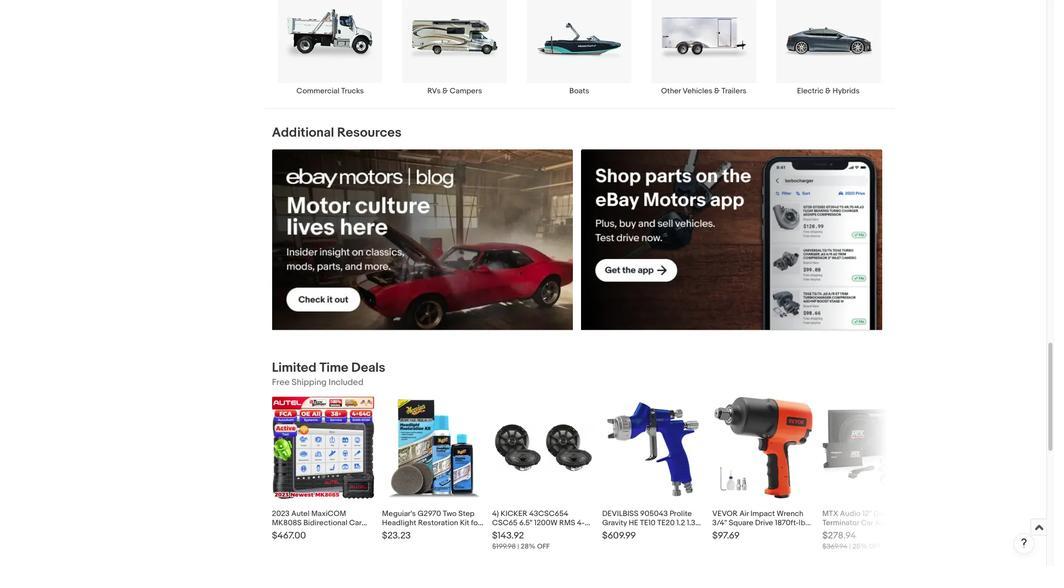 Task type: locate. For each thing, give the bounding box(es) containing it.
2 off from the left
[[869, 542, 882, 551]]

2 | from the left
[[850, 542, 851, 551]]

devilbiss 905043 prolite gravity he te10 te20 1.2 1.3 1.4 spray gun kit w/ cup
[[603, 509, 696, 537]]

square
[[729, 518, 754, 528]]

electric & hybrids
[[798, 86, 860, 96]]

auto
[[404, 528, 420, 537]]

| left 28% on the bottom of the page
[[518, 542, 519, 551]]

$199.98
[[492, 542, 516, 551]]

None text field
[[582, 149, 883, 331]]

vevor air impact wrench 3/4" square drive 1870ft-lb heavy duty torque 90-120psi image
[[713, 397, 815, 499]]

commercial
[[297, 86, 340, 96]]

trucks
[[341, 86, 364, 96]]

vevor
[[713, 509, 738, 519]]

additional resources
[[272, 125, 402, 141]]

1.4
[[603, 528, 611, 537]]

rvs & campers link
[[393, 0, 517, 96]]

kit left for at the left bottom of the page
[[460, 518, 470, 528]]

0 horizontal spatial off
[[537, 542, 550, 551]]

prolite
[[670, 509, 692, 519]]

other vehicles & trailers link
[[642, 0, 767, 96]]

0 horizontal spatial |
[[518, 542, 519, 551]]

devilbiss
[[603, 509, 639, 519]]

0 horizontal spatial kit
[[460, 518, 470, 528]]

1.2
[[677, 518, 686, 528]]

te20
[[658, 518, 675, 528]]

$97.69
[[713, 531, 740, 542]]

|
[[518, 542, 519, 551], [850, 542, 851, 551]]

mtx audio 12" dual terminator car audio subwoofer package+amplifier+amp kit image
[[823, 409, 925, 487]]

off right 25% at right bottom
[[869, 542, 882, 551]]

1 horizontal spatial |
[[850, 542, 851, 551]]

& right rvs
[[443, 86, 448, 96]]

devilbiss 905043 prolite gravity he te10 te20 1.2 1.3 1.4 spray gun kit w/ cup image
[[606, 397, 702, 499]]

off inside $278.94 $369.94 | 25% off
[[869, 542, 882, 551]]

$143.92
[[492, 531, 524, 542]]

& right "car"
[[396, 528, 402, 537]]

&
[[443, 86, 448, 96], [715, 86, 720, 96], [826, 86, 831, 96], [396, 528, 402, 537]]

1870ft-
[[775, 518, 799, 528]]

$278.94 $369.94 | 25% off
[[823, 531, 882, 551]]

w/
[[662, 528, 671, 537]]

| for $143.92
[[518, 542, 519, 551]]

vehicles
[[683, 86, 713, 96]]

spray
[[613, 528, 633, 537]]

kit
[[460, 518, 470, 528], [651, 528, 660, 537]]

| inside $278.94 $369.94 | 25% off
[[850, 542, 851, 551]]

included
[[329, 378, 364, 388]]

meguiar's g2970 two step headlight restoration kit for car & auto detailing image
[[382, 397, 484, 499]]

3/4"
[[713, 518, 727, 528]]

detailing
[[422, 528, 453, 537]]

headlight
[[382, 518, 417, 528]]

trailers
[[722, 86, 747, 96]]

| inside $143.92 $199.98 | 28% off
[[518, 542, 519, 551]]

& left trailers
[[715, 86, 720, 96]]

for
[[471, 518, 481, 528]]

commercial trucks link
[[268, 0, 393, 96]]

off for $143.92
[[537, 542, 550, 551]]

1 off from the left
[[537, 542, 550, 551]]

28%
[[521, 542, 536, 551]]

off right 28% on the bottom of the page
[[537, 542, 550, 551]]

$278.94
[[823, 531, 857, 542]]

1 | from the left
[[518, 542, 519, 551]]

None text field
[[272, 149, 573, 331]]

he
[[629, 518, 639, 528]]

off
[[537, 542, 550, 551], [869, 542, 882, 551]]

off inside $143.92 $199.98 | 28% off
[[537, 542, 550, 551]]

kit left the w/
[[651, 528, 660, 537]]

& right the "electric"
[[826, 86, 831, 96]]

| left 25% at right bottom
[[850, 542, 851, 551]]

1 horizontal spatial off
[[869, 542, 882, 551]]

4) kicker 43csc654 csc65 6.5" 1200w rms 4-ohm car audio coaxial speakers image
[[492, 417, 594, 479]]

1 horizontal spatial kit
[[651, 528, 660, 537]]

free
[[272, 378, 290, 388]]



Task type: vqa. For each thing, say whether or not it's contained in the screenshot.
second |
yes



Task type: describe. For each thing, give the bounding box(es) containing it.
campers
[[450, 86, 482, 96]]

ebay motors app image
[[582, 149, 883, 330]]

impact
[[751, 509, 775, 519]]

car
[[382, 528, 395, 537]]

meguiar's
[[382, 509, 416, 519]]

check out the ebay motors blog image
[[272, 149, 573, 330]]

deals
[[352, 360, 386, 376]]

other vehicles & trailers
[[662, 86, 747, 96]]

& inside meguiar's g2970 two step headlight restoration kit for car & auto detailing
[[396, 528, 402, 537]]

air
[[740, 509, 749, 519]]

wrench
[[777, 509, 804, 519]]

$609.99
[[603, 531, 636, 542]]

905043
[[641, 509, 668, 519]]

lb
[[799, 518, 806, 528]]

additional
[[272, 125, 334, 141]]

rvs & campers
[[428, 86, 482, 96]]

shipping
[[292, 378, 327, 388]]

gravity
[[603, 518, 627, 528]]

duty
[[736, 528, 752, 537]]

te10
[[640, 518, 656, 528]]

kit inside devilbiss 905043 prolite gravity he te10 te20 1.2 1.3 1.4 spray gun kit w/ cup
[[651, 528, 660, 537]]

torque
[[754, 528, 778, 537]]

| for $278.94
[[850, 542, 851, 551]]

restoration
[[418, 518, 459, 528]]

2023 autel maxicom mk808s bidirectional car diagnostic scanner tool key coding image
[[272, 397, 374, 499]]

$199.98 text field
[[492, 542, 516, 551]]

other
[[662, 86, 681, 96]]

limited
[[272, 360, 317, 376]]

heavy
[[713, 528, 734, 537]]

help, opens dialogs image
[[1020, 538, 1030, 548]]

120psi
[[792, 528, 814, 537]]

& inside "link"
[[826, 86, 831, 96]]

drive
[[756, 518, 774, 528]]

$23.23
[[382, 531, 411, 542]]

limited time deals free shipping included
[[272, 360, 386, 388]]

rvs
[[428, 86, 441, 96]]

$369.94 text field
[[823, 542, 848, 551]]

boats link
[[517, 0, 642, 96]]

$143.92 $199.98 | 28% off
[[492, 531, 550, 551]]

90-
[[780, 528, 792, 537]]

two
[[443, 509, 457, 519]]

gun
[[634, 528, 649, 537]]

resources
[[337, 125, 402, 141]]

boats
[[570, 86, 590, 96]]

electric & hybrids link
[[767, 0, 891, 96]]

$467.00 link
[[272, 397, 374, 553]]

$369.94
[[823, 542, 848, 551]]

1.3
[[687, 518, 696, 528]]

vevor air impact wrench 3/4" square drive 1870ft-lb heavy duty torque 90-120psi
[[713, 509, 814, 537]]

cup
[[673, 528, 687, 537]]

electric
[[798, 86, 824, 96]]

off for $278.94
[[869, 542, 882, 551]]

kit inside meguiar's g2970 two step headlight restoration kit for car & auto detailing
[[460, 518, 470, 528]]

g2970
[[418, 509, 441, 519]]

meguiar's g2970 two step headlight restoration kit for car & auto detailing
[[382, 509, 481, 537]]

step
[[459, 509, 475, 519]]

25%
[[853, 542, 868, 551]]

time
[[320, 360, 349, 376]]

hybrids
[[833, 86, 860, 96]]

$467.00
[[272, 531, 306, 542]]

commercial trucks
[[297, 86, 364, 96]]



